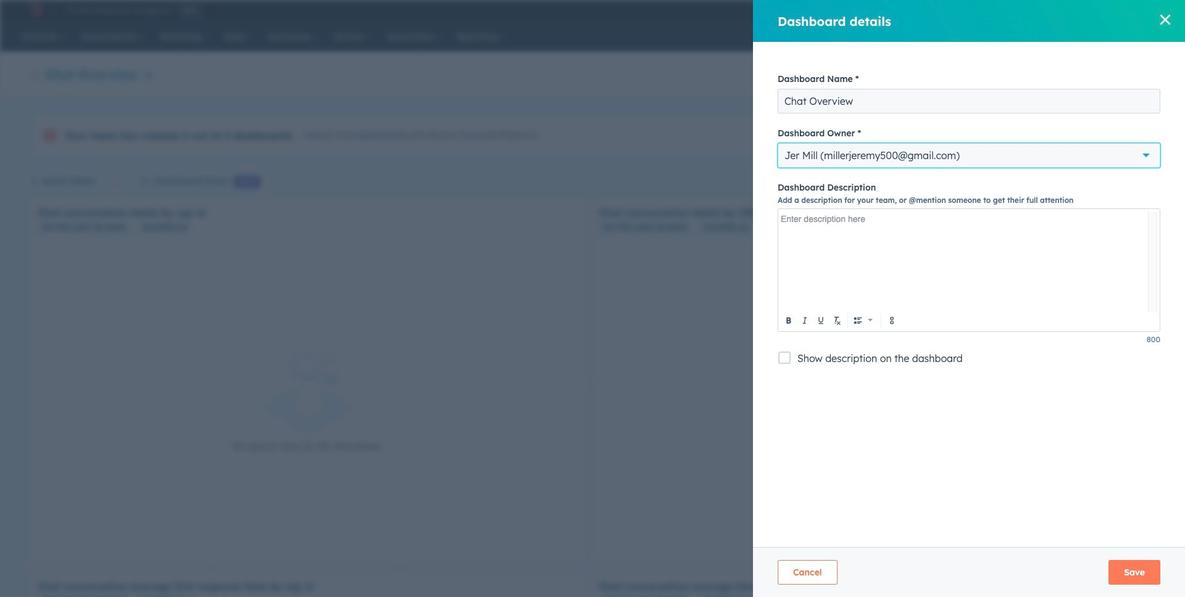 Task type: vqa. For each thing, say whether or not it's contained in the screenshot.
marketing Link
no



Task type: describe. For each thing, give the bounding box(es) containing it.
chat conversation totals by rep element
[[30, 198, 586, 566]]

close image
[[1161, 15, 1171, 25]]

chat conversation totals by url element
[[592, 198, 1148, 566]]

Search HubSpot search field
[[994, 26, 1133, 47]]



Task type: locate. For each thing, give the bounding box(es) containing it.
jer mill image
[[1071, 4, 1082, 15]]

group
[[851, 313, 876, 329]]

chat conversation average first response time by rep element
[[30, 573, 586, 598]]

None text field
[[782, 212, 1149, 303]]

banner
[[30, 62, 1147, 85]]

chat conversation average time to close by rep element
[[592, 573, 1148, 598]]

dialog
[[754, 0, 1186, 598]]

None text field
[[778, 89, 1161, 114]]

marketplaces image
[[978, 6, 989, 17]]

menu
[[888, 0, 1162, 20]]



